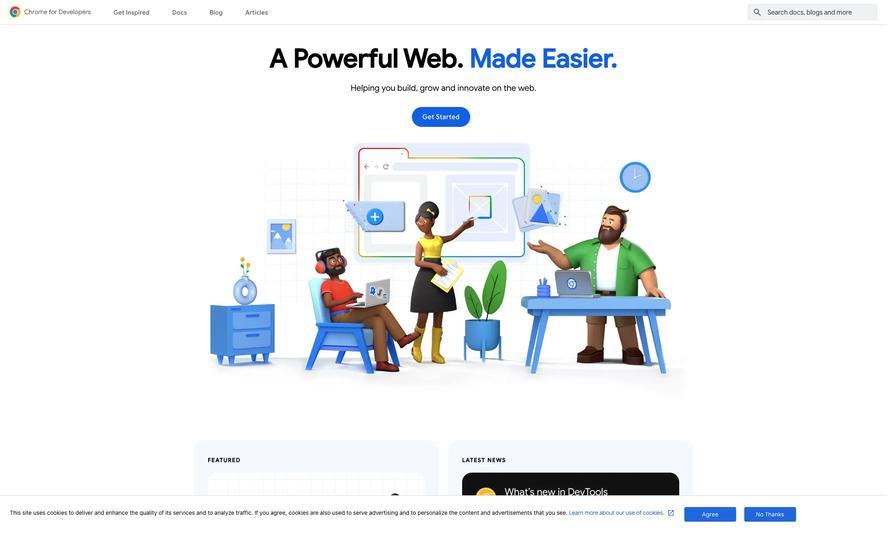 Task type: vqa. For each thing, say whether or not it's contained in the screenshot.
the left the Get
yes



Task type: describe. For each thing, give the bounding box(es) containing it.
content
[[460, 509, 480, 516]]

developer.chrome.com image
[[10, 5, 91, 19]]

started
[[436, 113, 460, 121]]

traffic.
[[236, 509, 253, 516]]

2 horizontal spatial the
[[504, 82, 517, 93]]

are
[[311, 509, 319, 516]]

agree,
[[271, 509, 287, 516]]

and right grow
[[442, 82, 456, 93]]

get started
[[423, 113, 460, 121]]

1 horizontal spatial the
[[450, 509, 458, 516]]

a
[[270, 42, 288, 75]]

used
[[332, 509, 345, 516]]

0 horizontal spatial you
[[260, 509, 269, 516]]

of inside learn more about our use of cookies. link
[[637, 509, 642, 517]]

inspired
[[126, 8, 150, 16]]

innovate
[[458, 82, 490, 93]]

1 horizontal spatial you
[[382, 82, 396, 93]]

learn more about our use of cookies. link
[[566, 506, 679, 520]]

Search docs, blogs and more field
[[748, 3, 878, 21]]

learn more about our use of cookies.
[[570, 509, 665, 517]]

blog link
[[210, 8, 223, 16]]

helping you build, grow and innovate on the web.
[[351, 82, 537, 93]]

personalize
[[418, 509, 448, 516]]

docs
[[172, 8, 187, 16]]

Search docs, blogs and more text field
[[748, 4, 878, 20]]

if
[[255, 509, 258, 516]]

3 to from the left
[[347, 509, 352, 516]]

made
[[470, 42, 536, 75]]

services
[[173, 509, 195, 516]]

on
[[492, 82, 502, 93]]

cookies.
[[644, 509, 665, 517]]

featured
[[208, 457, 241, 464]]

quality
[[140, 509, 157, 516]]

latest
[[463, 457, 486, 464]]

external link image
[[668, 509, 675, 517]]

learn
[[570, 509, 584, 517]]

no
[[757, 511, 764, 518]]

deliver
[[76, 509, 93, 516]]

serve
[[354, 509, 368, 516]]

articles link
[[246, 8, 268, 16]]

2 to from the left
[[208, 509, 213, 516]]

1 to from the left
[[69, 509, 74, 516]]

web.
[[404, 42, 464, 75]]

enhance
[[106, 509, 128, 516]]

agree button
[[685, 507, 737, 522]]

a powerful web. made easier.
[[270, 42, 618, 75]]

a cartoon-style rendering of a diverse set of people building a website on a whiteboard. image
[[194, 120, 694, 401]]

see.
[[557, 509, 568, 516]]

our
[[616, 509, 625, 517]]

get for get inspired
[[114, 8, 125, 16]]



Task type: locate. For each thing, give the bounding box(es) containing it.
to
[[69, 509, 74, 516], [208, 509, 213, 516], [347, 509, 352, 516], [411, 509, 416, 516]]

1 horizontal spatial of
[[637, 509, 642, 517]]

0 horizontal spatial cookies
[[47, 509, 67, 516]]

of right use
[[637, 509, 642, 517]]

powerful
[[293, 42, 399, 75]]

get inspired link
[[114, 8, 150, 16]]

uses
[[33, 509, 46, 516]]

helping
[[351, 82, 380, 93]]

use
[[626, 509, 635, 517]]

blog
[[210, 8, 223, 16]]

2 of from the left
[[637, 509, 642, 517]]

you
[[382, 82, 396, 93], [260, 509, 269, 516], [546, 509, 556, 516]]

no thanks button
[[745, 507, 797, 522]]

chrome developers navigation
[[10, 3, 878, 21]]

1 cookies from the left
[[47, 509, 67, 516]]

easier.
[[542, 42, 618, 75]]

cookies
[[47, 509, 67, 516], [289, 509, 309, 516]]

the left quality
[[130, 509, 138, 516]]

also
[[320, 509, 331, 516]]

about
[[600, 509, 615, 517]]

you left build,
[[382, 82, 396, 93]]

get inspired
[[114, 8, 150, 16]]

2 horizontal spatial you
[[546, 509, 556, 516]]

of left its
[[159, 509, 164, 516]]

the right the on
[[504, 82, 517, 93]]

2 cookies from the left
[[289, 509, 309, 516]]

to left deliver
[[69, 509, 74, 516]]

4 to from the left
[[411, 509, 416, 516]]

get left the 'inspired' at left
[[114, 8, 125, 16]]

the left content
[[450, 509, 458, 516]]

1 horizontal spatial get
[[423, 113, 435, 121]]

docs link
[[172, 8, 187, 16]]

1 horizontal spatial cookies
[[289, 509, 309, 516]]

this
[[10, 509, 21, 516]]

you right that
[[546, 509, 556, 516]]

cookies right uses
[[47, 509, 67, 516]]

and right content
[[481, 509, 491, 516]]

latest news
[[463, 457, 507, 464]]

and right deliver
[[95, 509, 104, 516]]

no thanks
[[757, 511, 785, 518]]

get inside chrome developers navigation
[[114, 8, 125, 16]]

to left personalize
[[411, 509, 416, 516]]

0 horizontal spatial get
[[114, 8, 125, 16]]

get left 'started'
[[423, 113, 435, 121]]

to right used
[[347, 509, 352, 516]]

1 of from the left
[[159, 509, 164, 516]]

get for get started
[[423, 113, 435, 121]]

0 horizontal spatial of
[[159, 509, 164, 516]]

agree
[[703, 511, 719, 518]]

its
[[166, 509, 172, 516]]

web.
[[519, 82, 537, 93]]

grow
[[420, 82, 440, 93]]

get
[[114, 8, 125, 16], [423, 113, 435, 121]]

thanks
[[766, 511, 785, 518]]

more
[[585, 509, 599, 517]]

analyze
[[215, 509, 235, 516]]

1 vertical spatial get
[[423, 113, 435, 121]]

0 vertical spatial get
[[114, 8, 125, 16]]

advertising
[[369, 509, 398, 516]]

and right the advertising
[[400, 509, 410, 516]]

site
[[22, 509, 32, 516]]

of
[[159, 509, 164, 516], [637, 509, 642, 517]]

you right if at the bottom left of page
[[260, 509, 269, 516]]

and
[[442, 82, 456, 93], [95, 509, 104, 516], [197, 509, 206, 516], [400, 509, 410, 516], [481, 509, 491, 516]]

0 horizontal spatial the
[[130, 509, 138, 516]]

cookies left are
[[289, 509, 309, 516]]

the
[[504, 82, 517, 93], [130, 509, 138, 516], [450, 509, 458, 516]]

articles
[[246, 8, 268, 16]]

this site uses cookies to deliver and enhance the quality of its services and to analyze traffic. if you agree, cookies are also used to serve advertising and to personalize the content and advertisements that you see.
[[10, 509, 570, 516]]

get started link
[[412, 107, 471, 127]]

news
[[488, 457, 507, 464]]

open search image
[[753, 7, 763, 17]]

that
[[534, 509, 545, 516]]

and right services at the bottom
[[197, 509, 206, 516]]

build,
[[398, 82, 418, 93]]

advertisements
[[492, 509, 533, 516]]

to left 'analyze'
[[208, 509, 213, 516]]



